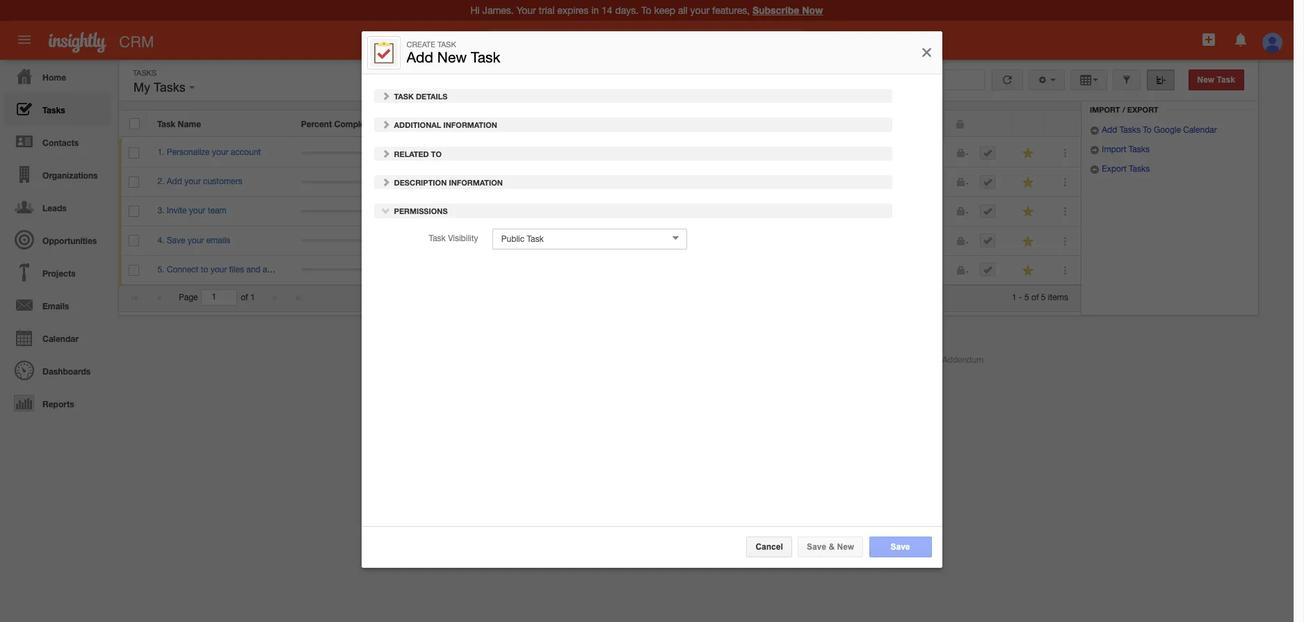 Task type: vqa. For each thing, say whether or not it's contained in the screenshot.
James Peterson link associated with 4. Save your emails
yes



Task type: locate. For each thing, give the bounding box(es) containing it.
column header
[[920, 111, 945, 137], [945, 111, 969, 137]]

2 vertical spatial new
[[838, 543, 855, 552]]

1 row from the top
[[119, 111, 1080, 137]]

files
[[229, 265, 244, 275]]

james for 3. invite your team
[[406, 206, 431, 216]]

2 horizontal spatial add
[[1102, 125, 1118, 135]]

home
[[42, 72, 66, 83]]

your up 3. invite your team
[[184, 177, 201, 187]]

chevron right image for related to
[[381, 148, 391, 158]]

import left /
[[1090, 105, 1121, 114]]

1. personalize your account
[[158, 147, 261, 157]]

chevron right image
[[381, 119, 391, 129], [381, 148, 391, 158], [381, 177, 391, 187]]

1 following image from the top
[[1022, 147, 1036, 160]]

create
[[407, 40, 436, 49]]

4 row from the top
[[119, 197, 1081, 227]]

3 press ctrl + space to group column header from the left
[[1046, 111, 1080, 137]]

import up export tasks link
[[1102, 145, 1127, 155]]

chevron right image
[[381, 91, 391, 100]]

peterson down owner
[[671, 177, 704, 187]]

row containing 4. save your emails
[[119, 227, 1081, 256]]

james peterson inside james peterson cell
[[644, 177, 704, 187]]

calendar
[[1184, 125, 1217, 135], [42, 334, 79, 344]]

tasks right my
[[154, 81, 186, 95]]

None checkbox
[[129, 118, 140, 129], [129, 147, 139, 159], [129, 206, 139, 217], [129, 118, 140, 129], [129, 147, 139, 159], [129, 206, 139, 217]]

james peterson down permissions at the top left of the page
[[406, 236, 466, 245]]

&
[[829, 543, 835, 552]]

add up import tasks link
[[1102, 125, 1118, 135]]

to left google
[[1143, 125, 1152, 135]]

2 row from the top
[[119, 138, 1081, 168]]

organizations
[[42, 170, 98, 181]]

1 horizontal spatial to
[[1143, 125, 1152, 135]]

0 horizontal spatial new
[[438, 49, 467, 65]]

of right -
[[1032, 293, 1039, 303]]

0 vertical spatial new
[[438, 49, 467, 65]]

0 vertical spatial add
[[407, 49, 434, 65]]

contacts
[[42, 138, 79, 148]]

3.
[[158, 206, 165, 216]]

cell
[[539, 138, 633, 168], [633, 138, 777, 168], [777, 138, 921, 168], [921, 138, 946, 168], [946, 138, 970, 168], [970, 138, 1012, 168], [539, 168, 633, 197], [921, 168, 946, 197], [946, 168, 970, 197], [970, 168, 1012, 197], [539, 197, 633, 227], [633, 197, 777, 227], [777, 197, 921, 227], [921, 197, 946, 227], [946, 197, 970, 227], [970, 197, 1012, 227], [539, 227, 633, 256], [777, 227, 921, 256], [921, 227, 946, 256], [946, 227, 970, 256], [970, 227, 1012, 256], [395, 256, 539, 285], [539, 256, 633, 285], [633, 256, 777, 285], [777, 256, 921, 285], [921, 256, 946, 285], [946, 256, 970, 285], [970, 256, 1012, 285]]

row containing task name
[[119, 111, 1080, 137]]

emails
[[206, 236, 230, 245]]

james down 'related to'
[[406, 177, 431, 187]]

name
[[178, 119, 201, 129]]

page
[[179, 293, 198, 303]]

1 vertical spatial to
[[432, 149, 442, 158]]

of
[[241, 293, 248, 303], [1032, 293, 1039, 303]]

1 0% complete image from the top
[[302, 151, 384, 154]]

1.
[[158, 147, 165, 157]]

information
[[444, 120, 498, 129], [449, 178, 503, 187]]

chevron right image for description information
[[381, 177, 391, 187]]

started
[[804, 177, 831, 187]]

5. connect to your files and apps link
[[158, 265, 288, 275]]

james peterson for 3. invite your team
[[406, 206, 466, 216]]

add right 2.
[[167, 177, 182, 187]]

3. invite your team
[[158, 206, 227, 216]]

leads
[[42, 203, 67, 214]]

1 horizontal spatial new
[[838, 543, 855, 552]]

visibility
[[449, 234, 479, 243]]

peterson for 3. invite your team
[[433, 206, 466, 216]]

your left team
[[189, 206, 205, 216]]

4 0% complete image from the top
[[302, 239, 384, 242]]

james down additional on the left of the page
[[406, 147, 431, 157]]

peterson up permissions at the top left of the page
[[433, 177, 466, 187]]

james peterson link up permissions at the top left of the page
[[406, 177, 466, 187]]

not
[[788, 177, 801, 187]]

2 vertical spatial chevron right image
[[381, 177, 391, 187]]

to
[[1143, 125, 1152, 135], [432, 149, 442, 158]]

organizations link
[[3, 158, 111, 191]]

james peterson down owner
[[644, 177, 704, 187]]

your
[[212, 147, 228, 157], [184, 177, 201, 187], [189, 206, 205, 216], [188, 236, 204, 245], [211, 265, 227, 275]]

1 horizontal spatial add
[[407, 49, 434, 65]]

data
[[879, 356, 897, 365]]

0% complete image
[[302, 151, 384, 154], [302, 181, 384, 184], [302, 210, 384, 213], [302, 239, 384, 242], [302, 269, 384, 272]]

calendar up dashboards link
[[42, 334, 79, 344]]

processing
[[899, 356, 940, 365]]

import
[[1090, 105, 1121, 114], [1102, 145, 1127, 155]]

new right the show sidebar image
[[1198, 75, 1215, 85]]

calendar link
[[3, 321, 111, 354]]

new
[[438, 49, 467, 65], [1198, 75, 1215, 85], [838, 543, 855, 552]]

your right to
[[211, 265, 227, 275]]

additional information
[[392, 120, 498, 129]]

save & new button
[[798, 537, 864, 558]]

following image
[[1022, 264, 1036, 277]]

0% complete image for 1. personalize your account
[[302, 151, 384, 154]]

james for 2. add your customers
[[406, 177, 431, 187]]

peterson up task visibility
[[433, 206, 466, 216]]

0 horizontal spatial calendar
[[42, 334, 79, 344]]

3 row from the top
[[119, 168, 1081, 197]]

close image
[[920, 44, 934, 61]]

task name
[[157, 119, 201, 129]]

5.
[[158, 265, 165, 275]]

display: grid image
[[1080, 75, 1093, 85]]

0 vertical spatial calendar
[[1184, 125, 1217, 135]]

calendar right google
[[1184, 125, 1217, 135]]

0 horizontal spatial add
[[167, 177, 182, 187]]

1 horizontal spatial save
[[807, 543, 827, 552]]

export down import tasks link
[[1102, 164, 1127, 174]]

-
[[1019, 293, 1023, 303]]

james peterson link for 2. add your customers
[[406, 177, 466, 187]]

information right description
[[449, 178, 503, 187]]

new task
[[1198, 75, 1236, 85]]

not started cell
[[777, 168, 921, 197]]

peterson inside cell
[[671, 177, 704, 187]]

1
[[250, 293, 255, 303], [1012, 293, 1017, 303]]

subscribe
[[753, 4, 800, 16]]

following image for 3. invite your team
[[1022, 206, 1036, 219]]

Search all data.... text field
[[531, 29, 805, 54]]

crm
[[119, 33, 154, 51]]

row
[[119, 111, 1080, 137], [119, 138, 1081, 168], [119, 168, 1081, 197], [119, 197, 1081, 227], [119, 227, 1081, 256]]

james peterson link down james peterson cell at the top of page
[[644, 236, 704, 245]]

1 horizontal spatial export
[[1128, 105, 1159, 114]]

0% complete image for 5. connect to your files and apps
[[302, 269, 384, 272]]

information for additional information
[[444, 120, 498, 129]]

5 row from the top
[[119, 227, 1081, 256]]

0% complete image for 2. add your customers
[[302, 181, 384, 184]]

1 horizontal spatial 5
[[1041, 293, 1046, 303]]

save left &
[[807, 543, 827, 552]]

export down the bin
[[1128, 105, 1159, 114]]

5 0% complete image from the top
[[302, 269, 384, 272]]

james down description
[[406, 206, 431, 216]]

following image
[[1022, 147, 1036, 160], [1022, 176, 1036, 189], [1022, 206, 1036, 219], [1022, 235, 1036, 248]]

your left account
[[212, 147, 228, 157]]

apps
[[263, 265, 281, 275]]

import tasks link
[[1090, 145, 1150, 155]]

0 vertical spatial information
[[444, 120, 498, 129]]

of down "files"
[[241, 293, 248, 303]]

cancel button
[[747, 537, 793, 558]]

james peterson link
[[406, 147, 466, 157], [406, 177, 466, 187], [406, 206, 466, 216], [406, 236, 466, 245], [644, 236, 704, 245]]

0 horizontal spatial of
[[241, 293, 248, 303]]

information down details
[[444, 120, 498, 129]]

james for 1. personalize your account
[[406, 147, 431, 157]]

press ctrl + space to group column header
[[969, 111, 1011, 137], [1011, 111, 1046, 137], [1046, 111, 1080, 137]]

new right create
[[438, 49, 467, 65]]

james peterson link down description information at the left
[[406, 206, 466, 216]]

data processing addendum link
[[879, 356, 984, 365]]

0 vertical spatial chevron right image
[[381, 119, 391, 129]]

show sidebar image
[[1156, 75, 1166, 85]]

Search this list... text field
[[829, 70, 985, 90]]

tasks down the import tasks
[[1129, 164, 1150, 174]]

chevron right image left related
[[381, 148, 391, 158]]

tasks link
[[3, 93, 111, 125]]

tasks my tasks
[[133, 69, 189, 95]]

save right &
[[891, 543, 911, 552]]

chevron right image down chevron right image
[[381, 119, 391, 129]]

james peterson link down responsible
[[406, 147, 466, 157]]

personalize
[[167, 147, 210, 157]]

1 down and
[[250, 293, 255, 303]]

4.
[[158, 236, 165, 245]]

task owner
[[643, 119, 690, 129]]

5 right -
[[1025, 293, 1030, 303]]

0 horizontal spatial 5
[[1025, 293, 1030, 303]]

1 vertical spatial information
[[449, 178, 503, 187]]

5. connect to your files and apps
[[158, 265, 281, 275]]

complete
[[334, 119, 373, 129]]

1 vertical spatial export
[[1102, 164, 1127, 174]]

james peterson link for 4. save your emails
[[406, 236, 466, 245]]

status
[[787, 119, 813, 129]]

bin
[[1143, 88, 1156, 97]]

0 horizontal spatial save
[[167, 236, 185, 245]]

james down permissions at the top left of the page
[[406, 236, 431, 245]]

james down task owner
[[644, 177, 668, 187]]

notifications image
[[1233, 31, 1249, 48]]

to right related
[[432, 149, 442, 158]]

export
[[1128, 105, 1159, 114], [1102, 164, 1127, 174]]

2 following image from the top
[[1022, 176, 1036, 189]]

2 horizontal spatial new
[[1198, 75, 1215, 85]]

related to
[[392, 149, 442, 158]]

peterson down permissions at the top left of the page
[[433, 236, 466, 245]]

recycle
[[1104, 88, 1141, 97]]

your left emails
[[188, 236, 204, 245]]

4 following image from the top
[[1022, 235, 1036, 248]]

james peterson down description information at the left
[[406, 206, 466, 216]]

1 - 5 of 5 items
[[1012, 293, 1069, 303]]

2. add your customers link
[[158, 177, 249, 187]]

1 vertical spatial calendar
[[42, 334, 79, 344]]

0 horizontal spatial to
[[432, 149, 442, 158]]

tasks up my
[[133, 69, 157, 77]]

peterson for 1. personalize your account
[[433, 147, 466, 157]]

3 chevron right image from the top
[[381, 177, 391, 187]]

percent complete indicator responsible user
[[301, 119, 476, 129]]

save right the 4.
[[167, 236, 185, 245]]

2 0% complete image from the top
[[302, 181, 384, 184]]

1 vertical spatial import
[[1102, 145, 1127, 155]]

create task add new task
[[407, 40, 501, 65]]

tasks down add tasks to google calendar link
[[1129, 145, 1150, 155]]

james peterson down responsible
[[406, 147, 466, 157]]

3 0% complete image from the top
[[302, 210, 384, 213]]

chevron right image up the chevron down icon
[[381, 177, 391, 187]]

save
[[167, 236, 185, 245], [807, 543, 827, 552], [891, 543, 911, 552]]

navigation
[[0, 60, 111, 420]]

connect
[[167, 265, 199, 275]]

james
[[406, 147, 431, 157], [406, 177, 431, 187], [644, 177, 668, 187], [406, 206, 431, 216], [406, 236, 431, 245], [644, 236, 668, 245]]

james peterson link down permissions at the top left of the page
[[406, 236, 466, 245]]

1 vertical spatial chevron right image
[[381, 148, 391, 158]]

None checkbox
[[129, 177, 139, 188], [129, 235, 139, 247], [129, 265, 139, 276], [129, 177, 139, 188], [129, 235, 139, 247], [129, 265, 139, 276]]

tasks
[[133, 69, 157, 77], [154, 81, 186, 95], [42, 105, 65, 115], [1120, 125, 1141, 135], [1129, 145, 1150, 155], [1129, 164, 1150, 174]]

new right &
[[838, 543, 855, 552]]

0% complete image for 4. save your emails
[[302, 239, 384, 242]]

5 left items on the top of the page
[[1041, 293, 1046, 303]]

2 horizontal spatial save
[[891, 543, 911, 552]]

add
[[407, 49, 434, 65], [1102, 125, 1118, 135], [167, 177, 182, 187]]

home link
[[3, 60, 111, 93]]

1 left -
[[1012, 293, 1017, 303]]

james peterson up permissions at the top left of the page
[[406, 177, 466, 187]]

0 vertical spatial import
[[1090, 105, 1121, 114]]

peterson down additional information
[[433, 147, 466, 157]]

2 chevron right image from the top
[[381, 148, 391, 158]]

1 chevron right image from the top
[[381, 119, 391, 129]]

row group
[[119, 138, 1081, 285]]

add up task details in the top of the page
[[407, 49, 434, 65]]

3 following image from the top
[[1022, 206, 1036, 219]]



Task type: describe. For each thing, give the bounding box(es) containing it.
1 horizontal spatial calendar
[[1184, 125, 1217, 135]]

to
[[201, 265, 208, 275]]

1. personalize your account link
[[158, 147, 268, 157]]

1 vertical spatial add
[[1102, 125, 1118, 135]]

/
[[1123, 105, 1126, 114]]

google
[[1154, 125, 1181, 135]]

new inside "create task add new task"
[[438, 49, 467, 65]]

opportunities
[[42, 236, 97, 246]]

leads link
[[3, 191, 111, 223]]

peterson down james peterson cell at the top of page
[[671, 236, 704, 245]]

percent
[[301, 119, 332, 129]]

now
[[802, 4, 823, 16]]

import for import / export
[[1090, 105, 1121, 114]]

2. add your customers
[[158, 177, 242, 187]]

related
[[395, 149, 429, 158]]

row group containing 1. personalize your account
[[119, 138, 1081, 285]]

cancel
[[756, 543, 784, 552]]

data processing addendum
[[879, 356, 984, 365]]

1 5 from the left
[[1025, 293, 1030, 303]]

my
[[134, 81, 150, 95]]

my tasks button
[[130, 77, 198, 98]]

row containing 3. invite your team
[[119, 197, 1081, 227]]

import / export
[[1090, 105, 1159, 114]]

james peterson down james peterson cell at the top of page
[[644, 236, 704, 245]]

following image for 2. add your customers
[[1022, 176, 1036, 189]]

task details
[[392, 91, 448, 100]]

row containing 1. personalize your account
[[119, 138, 1081, 168]]

save button
[[870, 537, 932, 558]]

task visibility
[[429, 234, 479, 243]]

dashboards
[[42, 367, 91, 377]]

james peterson link for 1. personalize your account
[[406, 147, 466, 157]]

your for add
[[184, 177, 201, 187]]

2 column header from the left
[[945, 111, 969, 137]]

1 horizontal spatial of
[[1032, 293, 1039, 303]]

subscribe now link
[[753, 4, 823, 16]]

export tasks link
[[1090, 164, 1150, 174]]

reports link
[[3, 387, 111, 420]]

account
[[231, 147, 261, 157]]

indicator
[[375, 119, 411, 129]]

reports
[[42, 399, 74, 410]]

peterson for 2. add your customers
[[433, 177, 466, 187]]

add tasks to google calendar
[[1100, 125, 1217, 135]]

items
[[1048, 293, 1069, 303]]

contacts link
[[3, 125, 111, 158]]

team
[[208, 206, 227, 216]]

james for 4. save your emails
[[406, 236, 431, 245]]

to inside add new task dialog
[[432, 149, 442, 158]]

your for personalize
[[212, 147, 228, 157]]

calendar inside 'link'
[[42, 334, 79, 344]]

description
[[395, 178, 447, 187]]

dashboards link
[[3, 354, 111, 387]]

add tasks to google calendar link
[[1090, 125, 1217, 135]]

details
[[416, 91, 448, 100]]

tasks up contacts link
[[42, 105, 65, 115]]

export tasks
[[1100, 164, 1150, 174]]

2 vertical spatial add
[[167, 177, 182, 187]]

add inside "create task add new task"
[[407, 49, 434, 65]]

2 press ctrl + space to group column header from the left
[[1011, 111, 1046, 137]]

customers
[[203, 177, 242, 187]]

2.
[[158, 177, 165, 187]]

recycle bin
[[1104, 88, 1156, 97]]

row containing 2. add your customers
[[119, 168, 1081, 197]]

save for save button
[[891, 543, 911, 552]]

save for save & new
[[807, 543, 827, 552]]

navigation containing home
[[0, 60, 111, 420]]

due
[[570, 119, 586, 129]]

1 column header from the left
[[920, 111, 945, 137]]

tasks up the import tasks
[[1120, 125, 1141, 135]]

import tasks
[[1100, 145, 1150, 155]]

emails
[[42, 301, 69, 312]]

5. connect to your files and apps row
[[119, 256, 1081, 285]]

james peterson for 1. personalize your account
[[406, 147, 466, 157]]

emails link
[[3, 289, 111, 321]]

0 vertical spatial to
[[1143, 125, 1152, 135]]

james peterson link for 3. invite your team
[[406, 206, 466, 216]]

james peterson for 4. save your emails
[[406, 236, 466, 245]]

1 press ctrl + space to group column header from the left
[[969, 111, 1011, 137]]

projects
[[42, 269, 76, 279]]

following image for 1. personalize your account
[[1022, 147, 1036, 160]]

owner
[[664, 119, 690, 129]]

chevron down image
[[381, 206, 391, 215]]

projects link
[[3, 256, 111, 289]]

0% complete image for 3. invite your team
[[302, 210, 384, 213]]

0 horizontal spatial 1
[[250, 293, 255, 303]]

save & new
[[807, 543, 855, 552]]

peterson for 4. save your emails
[[433, 236, 466, 245]]

permissions
[[392, 206, 448, 215]]

not started
[[788, 177, 831, 187]]

your for save
[[188, 236, 204, 245]]

new inside button
[[838, 543, 855, 552]]

responsible
[[405, 119, 455, 129]]

information for description information
[[449, 178, 503, 187]]

of 1
[[241, 293, 255, 303]]

james peterson cell
[[633, 168, 777, 197]]

user
[[457, 119, 476, 129]]

date due
[[549, 119, 586, 129]]

addendum
[[943, 356, 984, 365]]

your for invite
[[189, 206, 205, 216]]

import for import tasks
[[1102, 145, 1127, 155]]

1 vertical spatial new
[[1198, 75, 1215, 85]]

your inside row
[[211, 265, 227, 275]]

1 horizontal spatial 1
[[1012, 293, 1017, 303]]

subscribe now
[[753, 4, 823, 16]]

2 5 from the left
[[1041, 293, 1046, 303]]

invite
[[167, 206, 187, 216]]

chevron right image for additional information
[[381, 119, 391, 129]]

0 horizontal spatial export
[[1102, 164, 1127, 174]]

date
[[549, 119, 568, 129]]

opportunities link
[[3, 223, 111, 256]]

4. save your emails
[[158, 236, 230, 245]]

james peterson for 2. add your customers
[[406, 177, 466, 187]]

additional
[[395, 120, 442, 129]]

add new task dialog
[[362, 31, 943, 568]]

james inside cell
[[644, 177, 668, 187]]

refresh list image
[[1001, 75, 1014, 85]]

recycle bin link
[[1090, 88, 1163, 100]]

0 vertical spatial export
[[1128, 105, 1159, 114]]

4. save your emails link
[[158, 236, 237, 245]]

save inside row group
[[167, 236, 185, 245]]

and
[[246, 265, 261, 275]]

task inside new task link
[[1217, 75, 1236, 85]]

following image for 4. save your emails
[[1022, 235, 1036, 248]]

james up 5. connect to your files and apps row
[[644, 236, 668, 245]]



